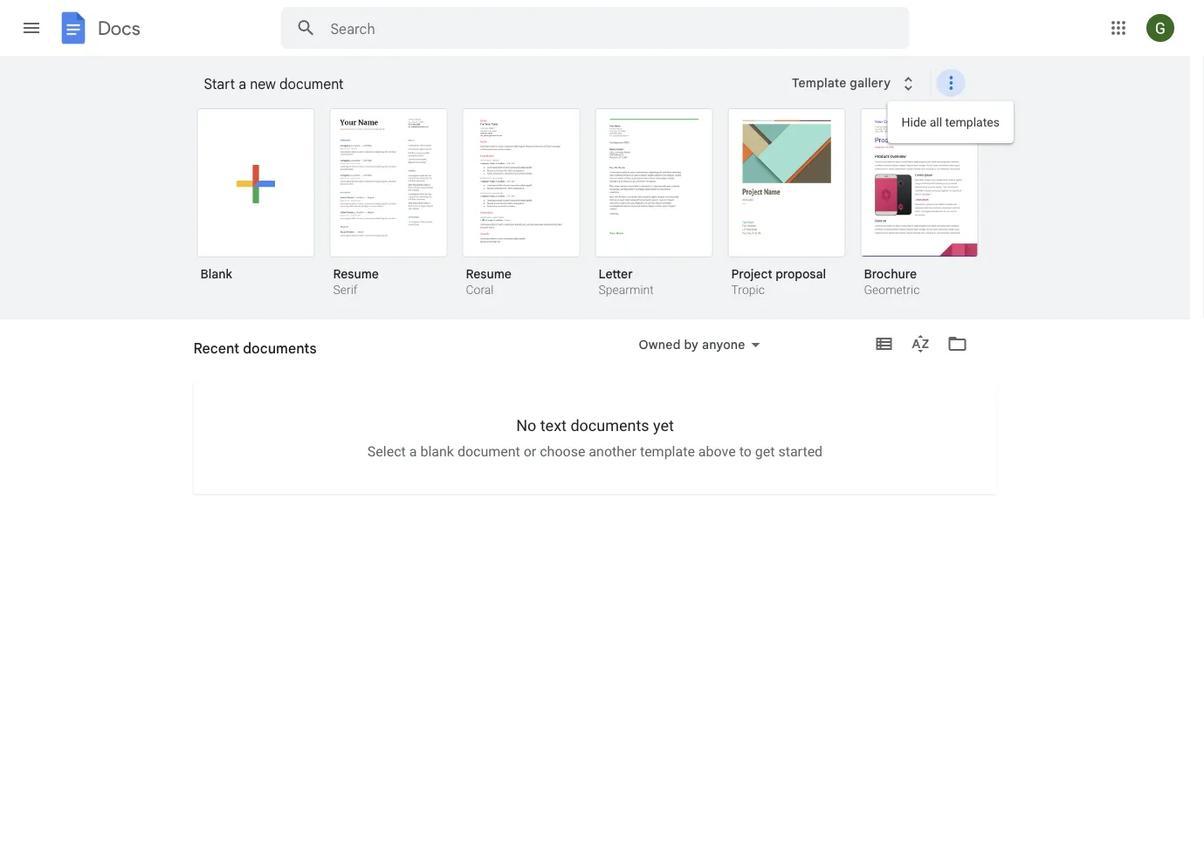Task type: vqa. For each thing, say whether or not it's contained in the screenshot.
Start A New Document heading
yes



Task type: describe. For each thing, give the bounding box(es) containing it.
owned by anyone button
[[628, 335, 772, 355]]

letter
[[599, 266, 633, 282]]

brochure option
[[861, 108, 979, 300]]

owned by anyone
[[639, 337, 745, 352]]

blank
[[200, 266, 232, 282]]

yet
[[653, 417, 674, 435]]

no text documents yet select a blank document or choose another template above to get started
[[368, 417, 823, 460]]

above
[[699, 444, 736, 460]]

template
[[792, 75, 847, 91]]

template gallery
[[792, 75, 891, 91]]

no text documents yet region
[[193, 417, 997, 460]]

all
[[930, 115, 943, 129]]

get
[[755, 444, 775, 460]]

project proposal option
[[728, 108, 846, 300]]

resume coral
[[466, 266, 512, 297]]

or
[[524, 444, 537, 460]]

owned
[[639, 337, 681, 352]]

geometric
[[864, 283, 920, 297]]

template gallery button
[[781, 67, 930, 99]]

no
[[516, 417, 537, 435]]

by
[[684, 337, 699, 352]]

blank
[[420, 444, 454, 460]]

blank option
[[197, 108, 315, 294]]

resume for resume coral
[[466, 266, 512, 282]]

serif
[[333, 283, 358, 297]]

templates
[[946, 115, 1000, 129]]

a inside heading
[[239, 75, 246, 93]]

gallery
[[850, 75, 891, 91]]

spearmint
[[599, 283, 654, 297]]

document inside start a new document heading
[[280, 75, 344, 93]]

recent documents heading
[[193, 320, 317, 376]]

resume serif
[[333, 266, 379, 297]]

2 recent from the top
[[193, 347, 234, 362]]

project
[[732, 266, 773, 282]]



Task type: locate. For each thing, give the bounding box(es) containing it.
recent inside heading
[[193, 340, 239, 357]]

coral
[[466, 283, 494, 297]]

documents inside heading
[[243, 340, 317, 357]]

another
[[589, 444, 637, 460]]

start a new document heading
[[204, 56, 781, 112]]

1 recent from the top
[[193, 340, 239, 357]]

1 horizontal spatial a
[[409, 444, 417, 460]]

brochure
[[864, 266, 917, 282]]

1 horizontal spatial resume
[[466, 266, 512, 282]]

0 horizontal spatial document
[[280, 75, 344, 93]]

project proposal tropic
[[732, 266, 826, 297]]

started
[[779, 444, 823, 460]]

document inside 'no text documents yet select a blank document or choose another template above to get started'
[[458, 444, 520, 460]]

start a new document
[[204, 75, 344, 93]]

document right new on the top left
[[280, 75, 344, 93]]

1 vertical spatial a
[[409, 444, 417, 460]]

docs
[[98, 17, 140, 40]]

resume for resume serif
[[333, 266, 379, 282]]

0 horizontal spatial a
[[239, 75, 246, 93]]

a inside 'no text documents yet select a blank document or choose another template above to get started'
[[409, 444, 417, 460]]

recent
[[193, 340, 239, 357], [193, 347, 234, 362]]

2 resume from the left
[[466, 266, 512, 282]]

hide all templates
[[902, 115, 1000, 129]]

document
[[280, 75, 344, 93], [458, 444, 520, 460]]

Search bar text field
[[331, 20, 866, 38]]

tropic
[[732, 283, 765, 297]]

0 vertical spatial a
[[239, 75, 246, 93]]

0 vertical spatial document
[[280, 75, 344, 93]]

documents inside 'no text documents yet select a blank document or choose another template above to get started'
[[571, 417, 649, 435]]

anyone
[[702, 337, 745, 352]]

brochure geometric
[[864, 266, 920, 297]]

2 resume option from the left
[[462, 108, 580, 300]]

1 recent documents from the top
[[193, 340, 317, 357]]

list box
[[197, 105, 1001, 321]]

proposal
[[776, 266, 826, 282]]

start
[[204, 75, 235, 93]]

search image
[[289, 10, 324, 45]]

a left blank
[[409, 444, 417, 460]]

2 recent documents from the top
[[193, 347, 301, 362]]

a
[[239, 75, 246, 93], [409, 444, 417, 460]]

None search field
[[281, 7, 910, 49]]

to
[[739, 444, 752, 460]]

1 vertical spatial document
[[458, 444, 520, 460]]

docs link
[[56, 10, 140, 49]]

1 horizontal spatial document
[[458, 444, 520, 460]]

1 resume from the left
[[333, 266, 379, 282]]

new
[[250, 75, 276, 93]]

a left new on the top left
[[239, 75, 246, 93]]

1 resume option from the left
[[330, 108, 448, 300]]

letter spearmint
[[599, 266, 654, 297]]

select
[[368, 444, 406, 460]]

choose
[[540, 444, 586, 460]]

hide
[[902, 115, 927, 129]]

1 horizontal spatial resume option
[[462, 108, 580, 300]]

0 horizontal spatial resume option
[[330, 108, 448, 300]]

resume up serif
[[333, 266, 379, 282]]

template
[[640, 444, 695, 460]]

documents
[[243, 340, 317, 357], [237, 347, 301, 362], [571, 417, 649, 435]]

resume
[[333, 266, 379, 282], [466, 266, 512, 282]]

main menu image
[[21, 17, 42, 38]]

text
[[540, 417, 567, 435]]

resume option
[[330, 108, 448, 300], [462, 108, 580, 300]]

list box containing blank
[[197, 105, 1001, 321]]

recent documents
[[193, 340, 317, 357], [193, 347, 301, 362]]

letter option
[[595, 108, 713, 300]]

document left or
[[458, 444, 520, 460]]

resume up coral
[[466, 266, 512, 282]]

0 horizontal spatial resume
[[333, 266, 379, 282]]



